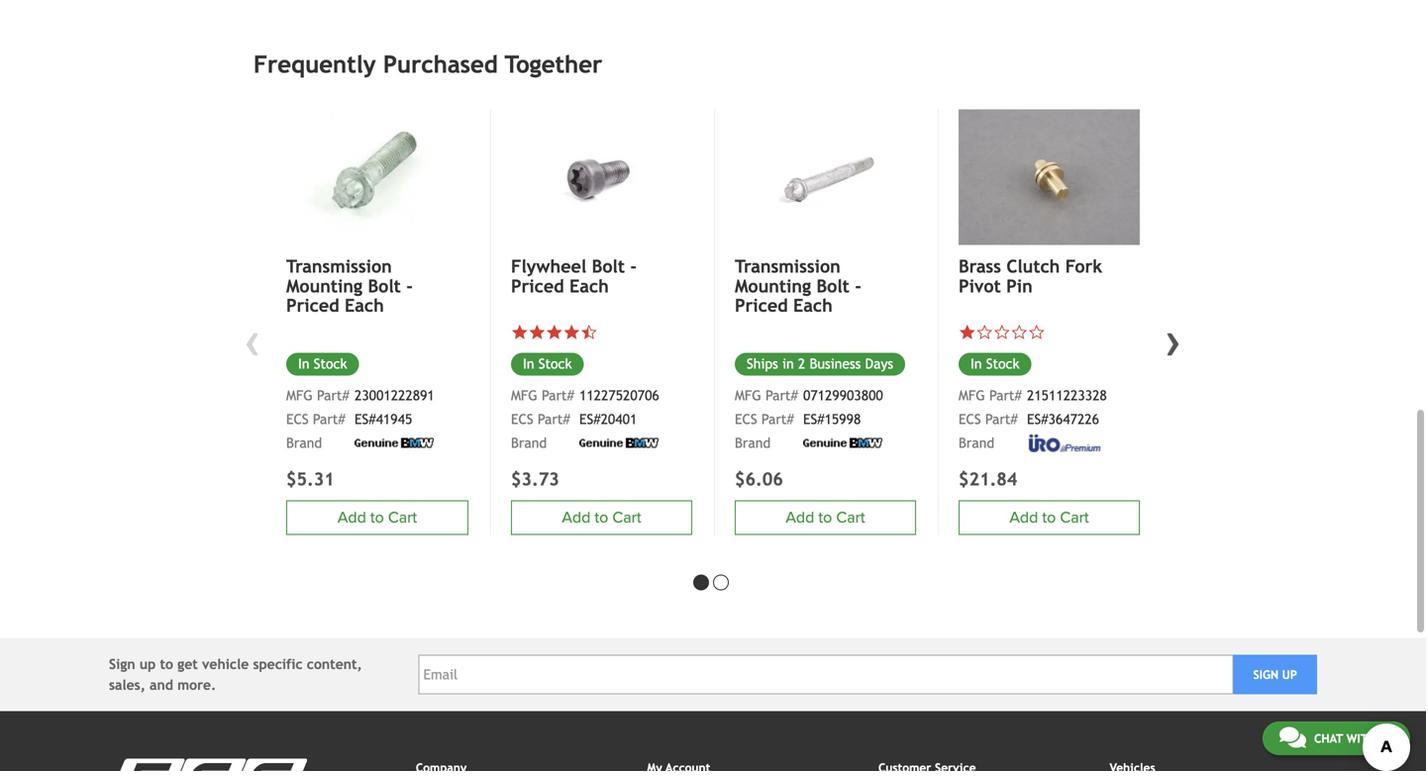 Task type: describe. For each thing, give the bounding box(es) containing it.
mfg for mfg part# 23001222891 ecs part# es#41945 brand
[[286, 388, 313, 404]]

ships
[[747, 356, 778, 372]]

genuine bmw image for $5.31
[[355, 438, 434, 448]]

es#20401
[[579, 412, 637, 427]]

specific
[[253, 657, 303, 672]]

23001222891
[[355, 388, 435, 404]]

content,
[[307, 657, 362, 672]]

priced for $5.31
[[286, 295, 339, 316]]

1 star image from the left
[[511, 324, 528, 341]]

5 star image from the left
[[959, 324, 976, 341]]

ecs for mfg part# 07129903800 ecs part# es#15998 brand
[[735, 412, 757, 427]]

2 add to cart from the left
[[1010, 508, 1089, 527]]

part# up $21.84
[[985, 412, 1018, 427]]

in for pivot
[[971, 356, 982, 372]]

half star image
[[580, 324, 598, 341]]

4 star image from the left
[[563, 324, 580, 341]]

mfg part# 23001222891 ecs part# es#41945 brand
[[286, 388, 435, 451]]

1 add to cart from the left
[[562, 508, 641, 527]]

sign up to get vehicle specific content, sales, and more.
[[109, 657, 362, 693]]

part# left 11227520706
[[542, 388, 574, 404]]

part# down in
[[766, 388, 798, 404]]

uro premium image
[[1027, 434, 1101, 453]]

es#15998
[[803, 412, 861, 427]]

4 empty star image from the left
[[1028, 324, 1045, 341]]

with
[[1347, 732, 1376, 746]]

priced for $6.06
[[735, 295, 788, 316]]

fork
[[1065, 256, 1102, 277]]

each for $5.31
[[345, 295, 384, 316]]

add for third add to cart button
[[338, 508, 366, 527]]

- inside flywheel bolt - priced each
[[630, 256, 637, 277]]

get
[[177, 657, 198, 672]]

brass clutch fork pivot pin
[[959, 256, 1102, 297]]

stock for priced
[[539, 356, 572, 372]]

- for $5.31
[[406, 276, 413, 297]]

to inside sign up to get vehicle specific content, sales, and more.
[[160, 657, 173, 672]]

mfg for mfg part# 21511223328 ecs part# es#3647226 brand
[[959, 388, 985, 404]]

bolt for $5.31
[[368, 276, 401, 297]]

$6.06
[[735, 469, 783, 490]]

up for sign up to get vehicle specific content, sales, and more.
[[139, 657, 156, 672]]

in stock for priced
[[523, 356, 572, 372]]

add for fourth add to cart button
[[786, 508, 814, 527]]

3 add to cart button from the left
[[286, 501, 468, 535]]

part# left es#15998 at the right bottom of the page
[[761, 412, 794, 427]]

more.
[[177, 677, 216, 693]]

flywheel bolt - priced each image
[[511, 109, 692, 245]]

transmission mounting bolt - priced each for $5.31
[[286, 256, 413, 316]]

comments image
[[1279, 726, 1306, 750]]

genuine bmw image for $6.06
[[803, 438, 882, 448]]

ecs for mfg part# 11227520706 ecs part# es#20401 brand
[[511, 412, 533, 427]]

bolt inside flywheel bolt - priced each
[[592, 256, 625, 277]]

4 add to cart button from the left
[[735, 501, 916, 535]]

3 add to cart from the left
[[338, 508, 417, 527]]

2 empty star image from the left
[[993, 324, 1011, 341]]

3 empty star image from the left
[[1011, 324, 1028, 341]]

2 add to cart button from the left
[[959, 501, 1140, 535]]

mounting for $6.06
[[735, 276, 811, 297]]

each for $6.06
[[793, 295, 833, 316]]

mfg for mfg part# 11227520706 ecs part# es#20401 brand
[[511, 388, 538, 404]]

sales,
[[109, 677, 145, 693]]

cart for 1st add to cart button from the left
[[612, 508, 641, 527]]

brass clutch fork pivot pin link
[[959, 256, 1140, 297]]

vehicle
[[202, 657, 249, 672]]

to for third add to cart button
[[370, 508, 384, 527]]

in for priced
[[523, 356, 534, 372]]

to for 3rd add to cart button from the right
[[1042, 508, 1056, 527]]

each inside flywheel bolt - priced each
[[570, 276, 609, 297]]

› link
[[1159, 314, 1188, 367]]

cart for 3rd add to cart button from the right
[[1060, 508, 1089, 527]]

add for 3rd add to cart button from the right
[[1010, 508, 1038, 527]]

transmission mounting bolt - priced each image for $6.06
[[735, 109, 916, 245]]

mfg part# 11227520706 ecs part# es#20401 brand
[[511, 388, 659, 451]]

together
[[505, 50, 602, 78]]

brand for mfg part# 21511223328 ecs part# es#3647226 brand
[[959, 435, 994, 451]]



Task type: vqa. For each thing, say whether or not it's contained in the screenshot.
leftmost you
no



Task type: locate. For each thing, give the bounding box(es) containing it.
add down mfg part# 11227520706 ecs part# es#20401 brand
[[562, 508, 591, 527]]

0 horizontal spatial priced
[[286, 295, 339, 316]]

2 horizontal spatial in
[[971, 356, 982, 372]]

3 add from the left
[[338, 508, 366, 527]]

0 horizontal spatial transmission mounting bolt - priced each image
[[286, 109, 468, 245]]

brand up $3.73
[[511, 435, 547, 451]]

1 genuine bmw image from the left
[[579, 438, 659, 448]]

in stock up mfg part# 21511223328 ecs part# es#3647226 brand on the right of the page
[[971, 356, 1020, 372]]

ecs inside mfg part# 11227520706 ecs part# es#20401 brand
[[511, 412, 533, 427]]

cart for third add to cart button
[[388, 508, 417, 527]]

brand up the "$5.31"
[[286, 435, 322, 451]]

brass clutch fork pivot pin image
[[959, 109, 1140, 245]]

part# left es#20401
[[538, 412, 570, 427]]

mfg up the "$5.31"
[[286, 388, 313, 404]]

brand for mfg part# 11227520706 ecs part# es#20401 brand
[[511, 435, 547, 451]]

priced
[[511, 276, 564, 297], [286, 295, 339, 316], [735, 295, 788, 316]]

up up and on the left bottom of page
[[139, 657, 156, 672]]

0 horizontal spatial in stock
[[298, 356, 347, 372]]

1 ecs from the left
[[511, 412, 533, 427]]

0 horizontal spatial mounting
[[286, 276, 363, 297]]

cart
[[612, 508, 641, 527], [1060, 508, 1089, 527], [388, 508, 417, 527], [836, 508, 865, 527]]

add to cart button down the "$5.31"
[[286, 501, 468, 535]]

brass
[[959, 256, 1001, 277]]

each up ships in 2 business days
[[793, 295, 833, 316]]

sign inside sign up to get vehicle specific content, sales, and more.
[[109, 657, 135, 672]]

2 in from the left
[[971, 356, 982, 372]]

add down $21.84
[[1010, 508, 1038, 527]]

cart for fourth add to cart button
[[836, 508, 865, 527]]

in
[[523, 356, 534, 372], [971, 356, 982, 372], [298, 356, 310, 372]]

es#3647226
[[1027, 412, 1099, 427]]

add for 1st add to cart button from the left
[[562, 508, 591, 527]]

3 in stock from the left
[[298, 356, 347, 372]]

$5.31
[[286, 469, 335, 490]]

in up mfg part# 11227520706 ecs part# es#20401 brand
[[523, 356, 534, 372]]

4 brand from the left
[[735, 435, 771, 451]]

1 horizontal spatial transmission mounting bolt - priced each
[[735, 256, 861, 316]]

flywheel bolt - priced each link
[[511, 256, 692, 297]]

2 genuine bmw image from the left
[[355, 438, 434, 448]]

2 horizontal spatial each
[[793, 295, 833, 316]]

mfg part# 07129903800 ecs part# es#15998 brand
[[735, 388, 883, 451]]

ecs inside mfg part# 07129903800 ecs part# es#15998 brand
[[735, 412, 757, 427]]

in
[[782, 356, 794, 372]]

1 transmission mounting bolt - priced each from the left
[[286, 256, 413, 316]]

mounting for $5.31
[[286, 276, 363, 297]]

transmission
[[286, 256, 392, 277], [735, 256, 841, 277]]

0 horizontal spatial -
[[406, 276, 413, 297]]

flywheel bolt - priced each
[[511, 256, 637, 297]]

ecs inside mfg part# 23001222891 ecs part# es#41945 brand
[[286, 412, 309, 427]]

0 horizontal spatial bolt
[[368, 276, 401, 297]]

to down es#15998 at the right bottom of the page
[[818, 508, 832, 527]]

mfg inside mfg part# 11227520706 ecs part# es#20401 brand
[[511, 388, 538, 404]]

each up half star image
[[570, 276, 609, 297]]

1 in from the left
[[523, 356, 534, 372]]

up inside button
[[1282, 668, 1297, 682]]

$21.84
[[959, 469, 1017, 490]]

add to cart button
[[511, 501, 692, 535], [959, 501, 1140, 535], [286, 501, 468, 535], [735, 501, 916, 535]]

ecs up $21.84
[[959, 412, 981, 427]]

0 horizontal spatial transmission mounting bolt - priced each
[[286, 256, 413, 316]]

1 mounting from the left
[[286, 276, 363, 297]]

2 transmission mounting bolt - priced each image from the left
[[735, 109, 916, 245]]

ships in 2 business days
[[747, 356, 893, 372]]

2 ecs from the left
[[959, 412, 981, 427]]

brand up $6.06
[[735, 435, 771, 451]]

Email email field
[[418, 655, 1233, 695]]

frequently purchased together
[[254, 50, 602, 78]]

to left get
[[160, 657, 173, 672]]

mfg inside mfg part# 07129903800 ecs part# es#15998 brand
[[735, 388, 761, 404]]

pivot
[[959, 276, 1001, 297]]

ecs up $3.73
[[511, 412, 533, 427]]

1 horizontal spatial up
[[1282, 668, 1297, 682]]

brand inside mfg part# 11227520706 ecs part# es#20401 brand
[[511, 435, 547, 451]]

2 horizontal spatial in stock
[[971, 356, 1020, 372]]

up for sign up
[[1282, 668, 1297, 682]]

days
[[865, 356, 893, 372]]

1 add to cart button from the left
[[511, 501, 692, 535]]

ecs up the "$5.31"
[[286, 412, 309, 427]]

1 horizontal spatial each
[[570, 276, 609, 297]]

brand inside mfg part# 23001222891 ecs part# es#41945 brand
[[286, 435, 322, 451]]

each up 23001222891
[[345, 295, 384, 316]]

ecs inside mfg part# 21511223328 ecs part# es#3647226 brand
[[959, 412, 981, 427]]

in down pivot
[[971, 356, 982, 372]]

4 mfg from the left
[[735, 388, 761, 404]]

transmission mounting bolt - priced each image for $5.31
[[286, 109, 468, 245]]

sign for sign up
[[1253, 668, 1279, 682]]

part# left 23001222891
[[317, 388, 349, 404]]

add
[[562, 508, 591, 527], [1010, 508, 1038, 527], [338, 508, 366, 527], [786, 508, 814, 527]]

genuine bmw image
[[579, 438, 659, 448], [355, 438, 434, 448], [803, 438, 882, 448]]

2 horizontal spatial bolt
[[817, 276, 850, 297]]

es#41945
[[355, 412, 412, 427]]

brand for mfg part# 07129903800 ecs part# es#15998 brand
[[735, 435, 771, 451]]

›
[[1166, 314, 1181, 367]]

ecs down ships
[[735, 412, 757, 427]]

part#
[[542, 388, 574, 404], [989, 388, 1022, 404], [317, 388, 349, 404], [766, 388, 798, 404], [538, 412, 570, 427], [985, 412, 1018, 427], [313, 412, 345, 427], [761, 412, 794, 427]]

0 horizontal spatial transmission mounting bolt - priced each link
[[286, 256, 468, 316]]

- for $6.06
[[855, 276, 861, 297]]

11227520706
[[579, 388, 659, 404]]

stock
[[539, 356, 572, 372], [986, 356, 1020, 372], [314, 356, 347, 372]]

transmission mounting bolt - priced each image
[[286, 109, 468, 245], [735, 109, 916, 245]]

1 horizontal spatial transmission
[[735, 256, 841, 277]]

add to cart down the es#41945
[[338, 508, 417, 527]]

add to cart
[[562, 508, 641, 527], [1010, 508, 1089, 527], [338, 508, 417, 527], [786, 508, 865, 527]]

part# left the es#41945
[[313, 412, 345, 427]]

2 transmission mounting bolt - priced each from the left
[[735, 256, 861, 316]]

stock for pivot
[[986, 356, 1020, 372]]

ecs
[[511, 412, 533, 427], [959, 412, 981, 427], [286, 412, 309, 427], [735, 412, 757, 427]]

2 transmission from the left
[[735, 256, 841, 277]]

part# left 21511223328
[[989, 388, 1022, 404]]

stock up mfg part# 23001222891 ecs part# es#41945 brand
[[314, 356, 347, 372]]

1 in stock from the left
[[523, 356, 572, 372]]

3 brand from the left
[[286, 435, 322, 451]]

1 transmission mounting bolt - priced each image from the left
[[286, 109, 468, 245]]

add down mfg part# 07129903800 ecs part# es#15998 brand
[[786, 508, 814, 527]]

bolt
[[592, 256, 625, 277], [368, 276, 401, 297], [817, 276, 850, 297]]

and
[[150, 677, 173, 693]]

2 add from the left
[[1010, 508, 1038, 527]]

purchased
[[383, 50, 498, 78]]

1 cart from the left
[[612, 508, 641, 527]]

transmission for $5.31
[[286, 256, 392, 277]]

3 genuine bmw image from the left
[[803, 438, 882, 448]]

2
[[798, 356, 805, 372]]

2 horizontal spatial genuine bmw image
[[803, 438, 882, 448]]

1 horizontal spatial bolt
[[592, 256, 625, 277]]

sign up
[[1253, 668, 1297, 682]]

us
[[1379, 732, 1393, 746]]

2 mfg from the left
[[959, 388, 985, 404]]

up
[[139, 657, 156, 672], [1282, 668, 1297, 682]]

4 cart from the left
[[836, 508, 865, 527]]

brand inside mfg part# 21511223328 ecs part# es#3647226 brand
[[959, 435, 994, 451]]

stock up mfg part# 11227520706 ecs part# es#20401 brand
[[539, 356, 572, 372]]

0 horizontal spatial sign
[[109, 657, 135, 672]]

genuine bmw image down es#20401
[[579, 438, 659, 448]]

2 transmission mounting bolt - priced each link from the left
[[735, 256, 916, 316]]

mfg up $3.73
[[511, 388, 538, 404]]

1 horizontal spatial transmission mounting bolt - priced each image
[[735, 109, 916, 245]]

sign
[[109, 657, 135, 672], [1253, 668, 1279, 682]]

to down uro premium image
[[1042, 508, 1056, 527]]

ecs tuning image
[[109, 759, 307, 771]]

transmission mounting bolt - priced each link for $6.06
[[735, 256, 916, 316]]

1 transmission mounting bolt - priced each link from the left
[[286, 256, 468, 316]]

0 horizontal spatial in
[[298, 356, 310, 372]]

brand for mfg part# 23001222891 ecs part# es#41945 brand
[[286, 435, 322, 451]]

2 stock from the left
[[986, 356, 1020, 372]]

in stock
[[523, 356, 572, 372], [971, 356, 1020, 372], [298, 356, 347, 372]]

sign inside button
[[1253, 668, 1279, 682]]

3 ecs from the left
[[286, 412, 309, 427]]

to for fourth add to cart button
[[818, 508, 832, 527]]

business
[[810, 356, 861, 372]]

0 horizontal spatial up
[[139, 657, 156, 672]]

chat with us link
[[1263, 722, 1410, 756]]

sign up button
[[1233, 655, 1317, 695]]

3 cart from the left
[[388, 508, 417, 527]]

1 transmission from the left
[[286, 256, 392, 277]]

3 in from the left
[[298, 356, 310, 372]]

1 horizontal spatial stock
[[539, 356, 572, 372]]

to down the es#41945
[[370, 508, 384, 527]]

1 horizontal spatial genuine bmw image
[[579, 438, 659, 448]]

mfg up $21.84
[[959, 388, 985, 404]]

2 cart from the left
[[1060, 508, 1089, 527]]

2 brand from the left
[[959, 435, 994, 451]]

4 add from the left
[[786, 508, 814, 527]]

brand inside mfg part# 07129903800 ecs part# es#15998 brand
[[735, 435, 771, 451]]

2 in stock from the left
[[971, 356, 1020, 372]]

ecs for mfg part# 21511223328 ecs part# es#3647226 brand
[[959, 412, 981, 427]]

2 mounting from the left
[[735, 276, 811, 297]]

1 horizontal spatial mounting
[[735, 276, 811, 297]]

add to cart down es#20401
[[562, 508, 641, 527]]

21511223328
[[1027, 388, 1107, 404]]

0 horizontal spatial transmission
[[286, 256, 392, 277]]

2 horizontal spatial stock
[[986, 356, 1020, 372]]

ecs for mfg part# 23001222891 ecs part# es#41945 brand
[[286, 412, 309, 427]]

in stock up mfg part# 23001222891 ecs part# es#41945 brand
[[298, 356, 347, 372]]

2 horizontal spatial -
[[855, 276, 861, 297]]

2 horizontal spatial priced
[[735, 295, 788, 316]]

add to cart down $21.84
[[1010, 508, 1089, 527]]

mfg
[[511, 388, 538, 404], [959, 388, 985, 404], [286, 388, 313, 404], [735, 388, 761, 404]]

sign up chat with us link at the bottom of page
[[1253, 668, 1279, 682]]

transmission mounting bolt - priced each for $6.06
[[735, 256, 861, 316]]

3 star image from the left
[[546, 324, 563, 341]]

mounting
[[286, 276, 363, 297], [735, 276, 811, 297]]

1 horizontal spatial in
[[523, 356, 534, 372]]

frequently
[[254, 50, 376, 78]]

1 mfg from the left
[[511, 388, 538, 404]]

chat
[[1314, 732, 1343, 746]]

each
[[570, 276, 609, 297], [345, 295, 384, 316], [793, 295, 833, 316]]

1 horizontal spatial priced
[[511, 276, 564, 297]]

stock up mfg part# 21511223328 ecs part# es#3647226 brand on the right of the page
[[986, 356, 1020, 372]]

add to cart down es#15998 at the right bottom of the page
[[786, 508, 865, 527]]

transmission mounting bolt - priced each
[[286, 256, 413, 316], [735, 256, 861, 316]]

transmission mounting bolt - priced each link for $5.31
[[286, 256, 468, 316]]

$3.73
[[511, 469, 559, 490]]

1 horizontal spatial transmission mounting bolt - priced each link
[[735, 256, 916, 316]]

1 empty star image from the left
[[976, 324, 993, 341]]

add to cart button down $3.73
[[511, 501, 692, 535]]

clutch
[[1007, 256, 1060, 277]]

1 brand from the left
[[511, 435, 547, 451]]

bolt for $6.06
[[817, 276, 850, 297]]

add down mfg part# 23001222891 ecs part# es#41945 brand
[[338, 508, 366, 527]]

0 horizontal spatial genuine bmw image
[[355, 438, 434, 448]]

in stock up mfg part# 11227520706 ecs part# es#20401 brand
[[523, 356, 572, 372]]

mfg for mfg part# 07129903800 ecs part# es#15998 brand
[[735, 388, 761, 404]]

pin
[[1006, 276, 1033, 297]]

-
[[630, 256, 637, 277], [406, 276, 413, 297], [855, 276, 861, 297]]

1 stock from the left
[[539, 356, 572, 372]]

sign up sales,
[[109, 657, 135, 672]]

3 stock from the left
[[314, 356, 347, 372]]

empty star image
[[976, 324, 993, 341], [993, 324, 1011, 341], [1011, 324, 1028, 341], [1028, 324, 1045, 341]]

flywheel
[[511, 256, 586, 277]]

in stock for pivot
[[971, 356, 1020, 372]]

brand up $21.84
[[959, 435, 994, 451]]

mfg inside mfg part# 21511223328 ecs part# es#3647226 brand
[[959, 388, 985, 404]]

1 horizontal spatial -
[[630, 256, 637, 277]]

priced inside flywheel bolt - priced each
[[511, 276, 564, 297]]

add to cart button down $21.84
[[959, 501, 1140, 535]]

to
[[595, 508, 608, 527], [1042, 508, 1056, 527], [370, 508, 384, 527], [818, 508, 832, 527], [160, 657, 173, 672]]

mfg down ships
[[735, 388, 761, 404]]

add to cart button down $6.06
[[735, 501, 916, 535]]

0 horizontal spatial stock
[[314, 356, 347, 372]]

4 ecs from the left
[[735, 412, 757, 427]]

07129903800
[[803, 388, 883, 404]]

up up comments image
[[1282, 668, 1297, 682]]

brand
[[511, 435, 547, 451], [959, 435, 994, 451], [286, 435, 322, 451], [735, 435, 771, 451]]

star image
[[511, 324, 528, 341], [528, 324, 546, 341], [546, 324, 563, 341], [563, 324, 580, 341], [959, 324, 976, 341]]

1 horizontal spatial sign
[[1253, 668, 1279, 682]]

genuine bmw image down the es#41945
[[355, 438, 434, 448]]

genuine bmw image down es#15998 at the right bottom of the page
[[803, 438, 882, 448]]

3 mfg from the left
[[286, 388, 313, 404]]

to down es#20401
[[595, 508, 608, 527]]

sign for sign up to get vehicle specific content, sales, and more.
[[109, 657, 135, 672]]

up inside sign up to get vehicle specific content, sales, and more.
[[139, 657, 156, 672]]

1 add from the left
[[562, 508, 591, 527]]

2 star image from the left
[[528, 324, 546, 341]]

in up mfg part# 23001222891 ecs part# es#41945 brand
[[298, 356, 310, 372]]

1 horizontal spatial in stock
[[523, 356, 572, 372]]

mfg inside mfg part# 23001222891 ecs part# es#41945 brand
[[286, 388, 313, 404]]

to for 1st add to cart button from the left
[[595, 508, 608, 527]]

0 horizontal spatial each
[[345, 295, 384, 316]]

transmission mounting bolt - priced each link
[[286, 256, 468, 316], [735, 256, 916, 316]]

4 add to cart from the left
[[786, 508, 865, 527]]

chat with us
[[1314, 732, 1393, 746]]

transmission for $6.06
[[735, 256, 841, 277]]

mfg part# 21511223328 ecs part# es#3647226 brand
[[959, 388, 1107, 451]]



